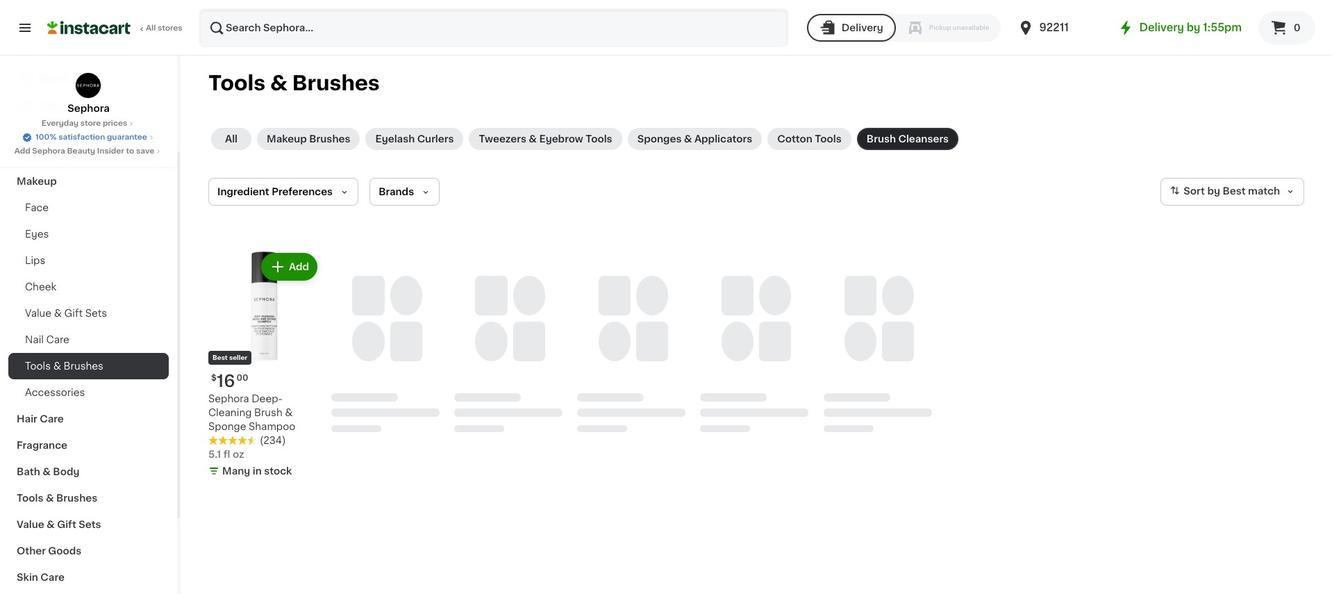 Task type: vqa. For each thing, say whether or not it's contained in the screenshot.
'Add EBT SNAP card' link
no



Task type: locate. For each thing, give the bounding box(es) containing it.
2 horizontal spatial sephora
[[208, 394, 249, 404]]

fl
[[224, 450, 230, 459]]

everyday store prices link
[[41, 118, 136, 129]]

0 vertical spatial sets
[[85, 308, 107, 318]]

party
[[58, 150, 85, 160]]

delivery inside delivery by 1:55pm link
[[1140, 22, 1185, 33]]

service type group
[[807, 14, 1001, 42]]

by
[[1187, 22, 1201, 33], [1208, 186, 1221, 196]]

nail care
[[25, 335, 69, 345]]

tools & brushes link up accessories
[[8, 353, 169, 379]]

care inside nail care link
[[46, 335, 69, 345]]

hair care link
[[8, 406, 169, 432]]

1 vertical spatial all
[[225, 134, 238, 144]]

1 vertical spatial value
[[17, 520, 44, 529]]

makeup brushes link
[[257, 128, 360, 150]]

sets
[[85, 308, 107, 318], [79, 520, 101, 529]]

delivery by 1:55pm link
[[1118, 19, 1242, 36]]

care inside skin care link
[[41, 573, 65, 582]]

makeup link
[[8, 168, 169, 195]]

fragrance
[[17, 441, 67, 450]]

care right nail
[[46, 335, 69, 345]]

tools
[[208, 73, 266, 93], [586, 134, 613, 144], [815, 134, 842, 144], [25, 361, 51, 371], [17, 493, 43, 503]]

1:55pm
[[1203, 22, 1242, 33]]

1 vertical spatial add
[[289, 262, 309, 272]]

to
[[126, 147, 134, 155]]

value up other
[[17, 520, 44, 529]]

value & gift sets link up the goods
[[8, 511, 169, 538]]

eyes
[[25, 229, 49, 239]]

0 vertical spatial sephora
[[68, 104, 110, 113]]

tools & brushes
[[208, 73, 380, 93], [25, 361, 103, 371], [17, 493, 97, 503]]

nail care link
[[8, 327, 169, 353]]

lists
[[39, 101, 63, 110]]

& up nail care
[[54, 308, 62, 318]]

0 vertical spatial value & gift sets link
[[8, 300, 169, 327]]

0 vertical spatial makeup
[[267, 134, 307, 144]]

2 vertical spatial care
[[41, 573, 65, 582]]

hair
[[17, 414, 37, 424]]

by left 1:55pm
[[1187, 22, 1201, 33]]

tools & brushes link
[[8, 353, 169, 379], [8, 485, 169, 511]]

1 horizontal spatial add
[[289, 262, 309, 272]]

& right bath
[[43, 467, 51, 477]]

by right the sort
[[1208, 186, 1221, 196]]

$ 16 00
[[211, 373, 248, 389]]

makeup for makeup brushes
[[267, 134, 307, 144]]

1 vertical spatial makeup
[[17, 176, 57, 186]]

care inside "hair care" link
[[40, 414, 64, 424]]

tools up the all link
[[208, 73, 266, 93]]

1 vertical spatial brush
[[254, 408, 283, 418]]

ingredient preferences
[[217, 187, 333, 197]]

by for sort
[[1208, 186, 1221, 196]]

0 horizontal spatial brush
[[254, 408, 283, 418]]

nail
[[25, 335, 44, 345]]

2 vertical spatial sephora
[[208, 394, 249, 404]]

0 vertical spatial add
[[14, 147, 30, 155]]

brands button
[[370, 178, 440, 206]]

1 horizontal spatial delivery
[[1140, 22, 1185, 33]]

delivery
[[1140, 22, 1185, 33], [842, 23, 884, 33]]

tools right "eyebrow"
[[586, 134, 613, 144]]

& up shampoo
[[285, 408, 293, 418]]

add inside button
[[289, 262, 309, 272]]

1 horizontal spatial brush
[[867, 134, 896, 144]]

lists link
[[8, 92, 169, 120]]

other goods link
[[8, 538, 169, 564]]

shop
[[39, 45, 65, 55]]

0 horizontal spatial all
[[146, 24, 156, 32]]

brushes up makeup brushes
[[292, 73, 380, 93]]

tools & brushes down bath & body
[[17, 493, 97, 503]]

delivery by 1:55pm
[[1140, 22, 1242, 33]]

1 horizontal spatial best
[[1223, 186, 1246, 196]]

0 vertical spatial value & gift sets
[[25, 308, 107, 318]]

best inside product group
[[213, 354, 228, 361]]

by inside field
[[1208, 186, 1221, 196]]

& inside sephora deep- cleaning brush & sponge shampoo
[[285, 408, 293, 418]]

best inside the best match sort by field
[[1223, 186, 1246, 196]]

holiday party ready beauty link
[[8, 142, 169, 168]]

gift up the goods
[[57, 520, 76, 529]]

0 horizontal spatial best
[[213, 354, 228, 361]]

tools right cotton
[[815, 134, 842, 144]]

1 vertical spatial tools & brushes link
[[8, 485, 169, 511]]

sephora link
[[68, 72, 110, 115]]

1 vertical spatial by
[[1208, 186, 1221, 196]]

best left match
[[1223, 186, 1246, 196]]

brushes
[[292, 73, 380, 93], [309, 134, 351, 144], [64, 361, 103, 371], [56, 493, 97, 503]]

sort by
[[1184, 186, 1221, 196]]

makeup up face
[[17, 176, 57, 186]]

other
[[17, 546, 46, 556]]

all left stores at top left
[[146, 24, 156, 32]]

0 horizontal spatial delivery
[[842, 23, 884, 33]]

body
[[53, 467, 80, 477]]

None search field
[[199, 8, 789, 47]]

tools & brushes up makeup brushes
[[208, 73, 380, 93]]

value & gift sets up the goods
[[17, 520, 101, 529]]

brush cleansers link
[[857, 128, 959, 150]]

accessories
[[25, 388, 85, 397]]

tools & brushes up accessories
[[25, 361, 103, 371]]

all stores
[[146, 24, 183, 32]]

face
[[25, 203, 49, 213]]

skin
[[17, 573, 38, 582]]

best left seller
[[213, 354, 228, 361]]

care for skin care
[[41, 573, 65, 582]]

brush down deep-
[[254, 408, 283, 418]]

1 vertical spatial value & gift sets link
[[8, 511, 169, 538]]

makeup for makeup
[[17, 176, 57, 186]]

0 horizontal spatial makeup
[[17, 176, 57, 186]]

brushes up accessories link
[[64, 361, 103, 371]]

care right the skin
[[41, 573, 65, 582]]

0 vertical spatial all
[[146, 24, 156, 32]]

sort
[[1184, 186, 1205, 196]]

value & gift sets up nail care
[[25, 308, 107, 318]]

& up accessories
[[53, 361, 61, 371]]

all for all
[[225, 134, 238, 144]]

sephora up cleaning
[[208, 394, 249, 404]]

care
[[46, 335, 69, 345], [40, 414, 64, 424], [41, 573, 65, 582]]

1 vertical spatial sephora
[[32, 147, 65, 155]]

1 horizontal spatial by
[[1208, 186, 1221, 196]]

0 vertical spatial care
[[46, 335, 69, 345]]

gift down cheek link
[[64, 308, 83, 318]]

sets up other goods link
[[79, 520, 101, 529]]

cleaning
[[208, 408, 252, 418]]

sponges & applicators
[[638, 134, 753, 144]]

makeup up ingredient preferences dropdown button
[[267, 134, 307, 144]]

1 vertical spatial tools & brushes
[[25, 361, 103, 371]]

all
[[146, 24, 156, 32], [225, 134, 238, 144]]

sephora down 100% on the top left of page
[[32, 147, 65, 155]]

0 vertical spatial tools & brushes link
[[8, 353, 169, 379]]

value & gift sets
[[25, 308, 107, 318], [17, 520, 101, 529]]

0 horizontal spatial by
[[1187, 22, 1201, 33]]

makeup inside "link"
[[17, 176, 57, 186]]

1 vertical spatial best
[[213, 354, 228, 361]]

brush left cleansers
[[867, 134, 896, 144]]

brands
[[379, 187, 414, 197]]

100% satisfaction guarantee button
[[22, 129, 156, 143]]

all up ingredient
[[225, 134, 238, 144]]

ingredient preferences button
[[208, 178, 359, 206]]

add for add sephora beauty insider to save
[[14, 147, 30, 155]]

1 horizontal spatial all
[[225, 134, 238, 144]]

0 vertical spatial gift
[[64, 308, 83, 318]]

Search field
[[200, 10, 788, 46]]

★★★★★
[[208, 436, 257, 445], [208, 436, 257, 445]]

care right hair
[[40, 414, 64, 424]]

other goods
[[17, 546, 82, 556]]

holiday
[[17, 150, 55, 160]]

0 vertical spatial brush
[[867, 134, 896, 144]]

value & gift sets link up nail care
[[8, 300, 169, 327]]

sephora inside sephora deep- cleaning brush & sponge shampoo
[[208, 394, 249, 404]]

value down 'cheek'
[[25, 308, 52, 318]]

&
[[270, 73, 288, 93], [529, 134, 537, 144], [684, 134, 692, 144], [54, 308, 62, 318], [53, 361, 61, 371], [285, 408, 293, 418], [43, 467, 51, 477], [46, 493, 54, 503], [47, 520, 55, 529]]

oz
[[233, 450, 244, 459]]

$
[[211, 374, 217, 382]]

0 horizontal spatial add
[[14, 147, 30, 155]]

0
[[1294, 23, 1301, 33]]

bath
[[17, 467, 40, 477]]

1 horizontal spatial sephora
[[68, 104, 110, 113]]

tools & brushes link down the body
[[8, 485, 169, 511]]

sephora deep- cleaning brush & sponge shampoo
[[208, 394, 295, 432]]

sets up nail care link
[[85, 308, 107, 318]]

product group
[[208, 250, 320, 481]]

0 vertical spatial best
[[1223, 186, 1246, 196]]

curlers
[[417, 134, 454, 144]]

5.1 fl oz
[[208, 450, 244, 459]]

bath & body link
[[8, 459, 169, 485]]

0 vertical spatial by
[[1187, 22, 1201, 33]]

1 vertical spatial care
[[40, 414, 64, 424]]

skin care
[[17, 573, 65, 582]]

cheek
[[25, 282, 56, 292]]

shop link
[[8, 36, 169, 64]]

goods
[[48, 546, 82, 556]]

makeup
[[267, 134, 307, 144], [17, 176, 57, 186]]

it
[[61, 73, 68, 83]]

eyelash curlers
[[376, 134, 454, 144]]

sephora up store in the left of the page
[[68, 104, 110, 113]]

delivery inside delivery button
[[842, 23, 884, 33]]

1 horizontal spatial makeup
[[267, 134, 307, 144]]

tools down bath
[[17, 493, 43, 503]]



Task type: describe. For each thing, give the bounding box(es) containing it.
ready
[[87, 150, 120, 160]]

0 horizontal spatial sephora
[[32, 147, 65, 155]]

face link
[[8, 195, 169, 221]]

stores
[[158, 24, 183, 32]]

delivery for delivery
[[842, 23, 884, 33]]

care for nail care
[[46, 335, 69, 345]]

sponge
[[208, 422, 246, 432]]

applicators
[[695, 134, 753, 144]]

cleansers
[[899, 134, 949, 144]]

best for best seller
[[213, 354, 228, 361]]

cheek link
[[8, 274, 169, 300]]

& up other goods
[[47, 520, 55, 529]]

holiday party ready beauty
[[17, 150, 158, 160]]

all for all stores
[[146, 24, 156, 32]]

1 vertical spatial value & gift sets
[[17, 520, 101, 529]]

delivery button
[[807, 14, 896, 42]]

eyes link
[[8, 221, 169, 247]]

1 vertical spatial gift
[[57, 520, 76, 529]]

add for add
[[289, 262, 309, 272]]

add sephora beauty insider to save
[[14, 147, 154, 155]]

0 button
[[1259, 11, 1316, 44]]

sephora for sephora deep- cleaning brush & sponge shampoo
[[208, 394, 249, 404]]

cotton
[[778, 134, 813, 144]]

eyebrow
[[539, 134, 583, 144]]

lips
[[25, 256, 45, 265]]

preferences
[[272, 187, 333, 197]]

lips link
[[8, 247, 169, 274]]

match
[[1249, 186, 1281, 196]]

sponges & applicators link
[[628, 128, 762, 150]]

care for hair care
[[40, 414, 64, 424]]

brushes up preferences
[[309, 134, 351, 144]]

2 tools & brushes link from the top
[[8, 485, 169, 511]]

1 horizontal spatial beauty
[[122, 150, 158, 160]]

cotton tools
[[778, 134, 842, 144]]

0 vertical spatial tools & brushes
[[208, 73, 380, 93]]

add button
[[263, 254, 316, 279]]

guarantee
[[107, 133, 147, 141]]

accessories link
[[8, 379, 169, 406]]

prices
[[103, 120, 127, 127]]

0 vertical spatial value
[[25, 308, 52, 318]]

2 vertical spatial tools & brushes
[[17, 493, 97, 503]]

5.1
[[208, 450, 221, 459]]

1 value & gift sets link from the top
[[8, 300, 169, 327]]

many
[[222, 466, 250, 476]]

hair care
[[17, 414, 64, 424]]

deep-
[[252, 394, 283, 404]]

(234)
[[260, 436, 286, 445]]

Best match Sort by field
[[1161, 178, 1305, 206]]

buy
[[39, 73, 59, 83]]

save
[[136, 147, 154, 155]]

brush inside sephora deep- cleaning brush & sponge shampoo
[[254, 408, 283, 418]]

add sephora beauty insider to save link
[[14, 146, 163, 157]]

makeup brushes
[[267, 134, 351, 144]]

16
[[217, 373, 235, 389]]

tweezers & eyebrow tools link
[[469, 128, 622, 150]]

0 horizontal spatial beauty
[[67, 147, 95, 155]]

00
[[237, 374, 248, 382]]

92211
[[1040, 22, 1069, 33]]

& down bath & body
[[46, 493, 54, 503]]

best match
[[1223, 186, 1281, 196]]

best for best match
[[1223, 186, 1246, 196]]

best seller
[[213, 354, 247, 361]]

& left "eyebrow"
[[529, 134, 537, 144]]

tweezers & eyebrow tools
[[479, 134, 613, 144]]

in
[[253, 466, 262, 476]]

insider
[[97, 147, 124, 155]]

all stores link
[[47, 8, 183, 47]]

by for delivery
[[1187, 22, 1201, 33]]

1 vertical spatial sets
[[79, 520, 101, 529]]

all link
[[211, 128, 252, 150]]

eyelash
[[376, 134, 415, 144]]

fragrance link
[[8, 432, 169, 459]]

buy it again link
[[8, 64, 169, 92]]

everyday
[[41, 120, 79, 127]]

2 value & gift sets link from the top
[[8, 511, 169, 538]]

bath & body
[[17, 467, 80, 477]]

sephora for sephora
[[68, 104, 110, 113]]

tweezers
[[479, 134, 527, 144]]

buy it again
[[39, 73, 98, 83]]

delivery for delivery by 1:55pm
[[1140, 22, 1185, 33]]

1 tools & brushes link from the top
[[8, 353, 169, 379]]

tools down nail
[[25, 361, 51, 371]]

100%
[[35, 133, 57, 141]]

sephora logo image
[[75, 72, 102, 99]]

eyelash curlers link
[[366, 128, 464, 150]]

cotton tools link
[[768, 128, 852, 150]]

& right sponges
[[684, 134, 692, 144]]

sponges
[[638, 134, 682, 144]]

instacart logo image
[[47, 19, 131, 36]]

brushes down the body
[[56, 493, 97, 503]]

many in stock
[[222, 466, 292, 476]]

store
[[80, 120, 101, 127]]

brush cleansers
[[867, 134, 949, 144]]

ingredient
[[217, 187, 269, 197]]

100% satisfaction guarantee
[[35, 133, 147, 141]]

satisfaction
[[58, 133, 105, 141]]

& up makeup brushes
[[270, 73, 288, 93]]

skin care link
[[8, 564, 169, 591]]



